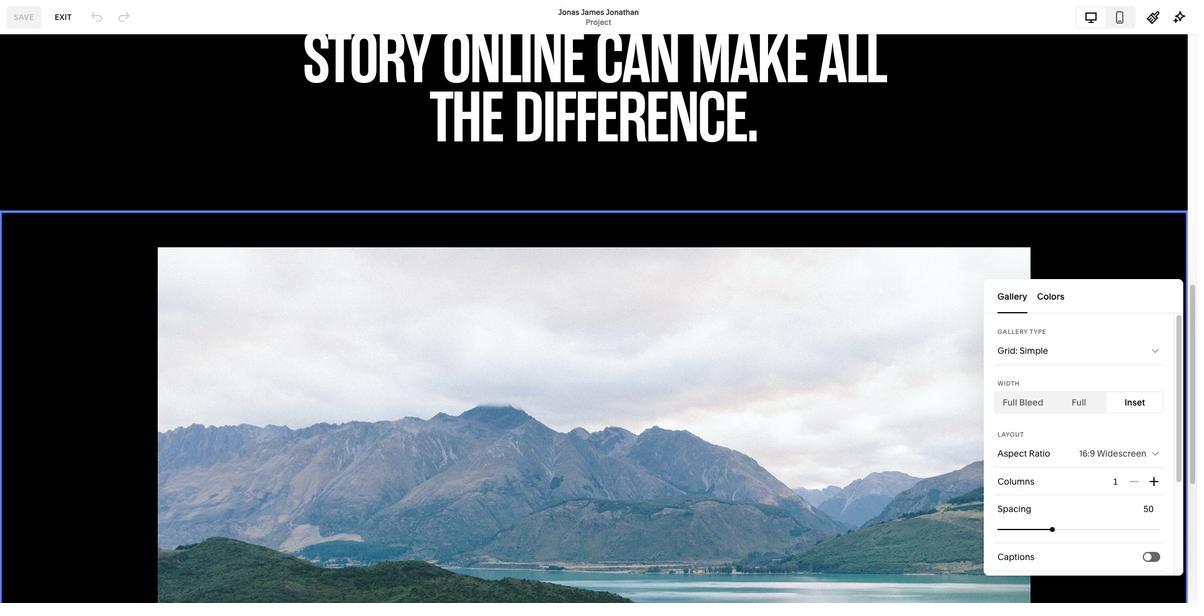 Task type: locate. For each thing, give the bounding box(es) containing it.
exit button
[[48, 6, 79, 28]]

jonas
[[558, 7, 580, 17]]

gallery for gallery type
[[998, 329, 1028, 336]]

full for full
[[1072, 397, 1087, 409]]

captions
[[998, 552, 1035, 563]]

1 horizontal spatial full
[[1072, 397, 1087, 409]]

tab list
[[1077, 7, 1135, 27], [998, 279, 1170, 314], [995, 393, 1163, 413]]

full inside full button
[[1072, 397, 1087, 409]]

james
[[581, 7, 604, 17]]

gallery up grid: on the bottom of page
[[998, 329, 1028, 336]]

1 full from the left
[[1003, 397, 1018, 409]]

0 vertical spatial tab list
[[1077, 7, 1135, 27]]

tab list containing full bleed
[[995, 393, 1163, 413]]

2 gallery from the top
[[998, 329, 1028, 336]]

0 vertical spatial gallery
[[998, 291, 1028, 302]]

grid: simple button
[[991, 337, 1168, 366]]

2 vertical spatial tab list
[[995, 393, 1163, 413]]

1 vertical spatial gallery
[[998, 329, 1028, 336]]

1 vertical spatial tab list
[[998, 279, 1170, 314]]

jonathan
[[606, 7, 639, 17]]

gallery button
[[998, 279, 1028, 314]]

1 gallery from the top
[[998, 291, 1028, 302]]

widescreen
[[1097, 448, 1147, 460]]

0 horizontal spatial full
[[1003, 397, 1018, 409]]

1 vertical spatial chevron small down light icon image
[[1151, 449, 1161, 459]]

chevron small down light icon image up inset button
[[1151, 346, 1161, 356]]

2 chevron small down light icon image from the top
[[1151, 449, 1161, 459]]

full inside the full bleed button
[[1003, 397, 1018, 409]]

ratio
[[1029, 448, 1051, 460]]

1 chevron small down light icon image from the top
[[1151, 346, 1161, 356]]

inset button
[[1107, 393, 1163, 413]]

colors
[[1038, 291, 1065, 302]]

full
[[1003, 397, 1018, 409], [1072, 397, 1087, 409]]

gallery up gallery type
[[998, 291, 1028, 302]]

full button
[[1051, 393, 1107, 413]]

chevron small down light icon image inside grid: simple dropdown button
[[1151, 346, 1161, 356]]

spacing
[[998, 504, 1032, 515]]

16:9 widescreen
[[1080, 448, 1147, 460]]

jonas james jonathan project
[[558, 7, 639, 27]]

gallery type
[[998, 329, 1047, 336]]

gallery for gallery
[[998, 291, 1028, 302]]

gallery
[[998, 291, 1028, 302], [998, 329, 1028, 336]]

0 vertical spatial chevron small down light icon image
[[1151, 346, 1161, 356]]

grid: simple
[[998, 346, 1049, 357]]

full down width
[[1003, 397, 1018, 409]]

simple
[[1020, 346, 1049, 357]]

website button
[[0, 14, 72, 41]]

None text field
[[1113, 475, 1121, 489]]

chevron small down light icon image
[[1151, 346, 1161, 356], [1151, 449, 1161, 459]]

full right the bleed
[[1072, 397, 1087, 409]]

2 full from the left
[[1072, 397, 1087, 409]]

width
[[998, 380, 1020, 387]]

inset
[[1125, 397, 1146, 409]]

aspect
[[998, 448, 1027, 460]]

Spacing range field
[[998, 516, 1161, 544]]

project
[[586, 17, 612, 27]]

save
[[14, 12, 34, 22]]

chevron small down light icon image right widescreen
[[1151, 449, 1161, 459]]



Task type: describe. For each thing, give the bounding box(es) containing it.
16:9
[[1080, 448, 1096, 460]]

grid grid
[[0, 84, 247, 594]]

columns
[[998, 477, 1035, 488]]

full for full bleed
[[1003, 397, 1018, 409]]

full bleed
[[1003, 397, 1044, 409]]

Spacing text field
[[1144, 503, 1157, 516]]

Captions checkbox
[[1145, 554, 1152, 561]]

bleed
[[1020, 397, 1044, 409]]

colors button
[[1038, 279, 1065, 314]]

aspect ratio
[[998, 448, 1051, 460]]

save button
[[7, 6, 41, 28]]

type
[[1030, 329, 1047, 336]]

website
[[24, 22, 58, 32]]

grid:
[[998, 346, 1018, 357]]

full bleed button
[[995, 393, 1051, 413]]

layout
[[998, 432, 1025, 438]]

exit
[[55, 12, 72, 22]]

tab list containing gallery
[[998, 279, 1170, 314]]



Task type: vqa. For each thing, say whether or not it's contained in the screenshot.
Full's Full
yes



